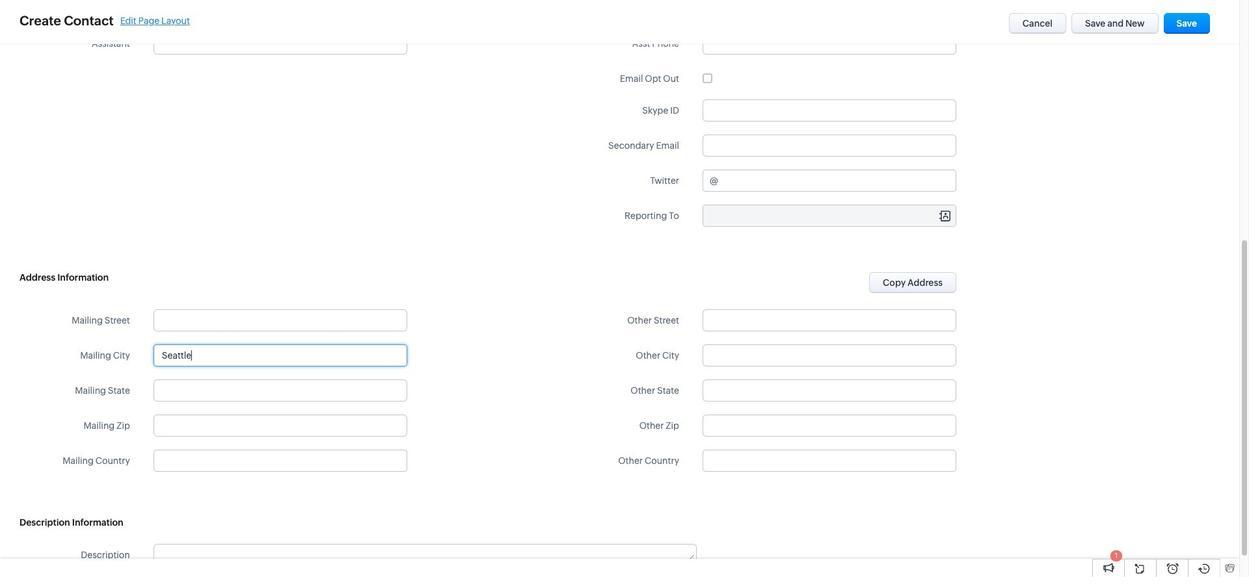 Task type: vqa. For each thing, say whether or not it's contained in the screenshot.
Create Menu element
no



Task type: locate. For each thing, give the bounding box(es) containing it.
MMM D, YYYY text field
[[703, 0, 956, 20]]

None text field
[[153, 33, 407, 55], [153, 415, 407, 437], [703, 415, 956, 437], [154, 451, 407, 472], [703, 451, 956, 472], [153, 33, 407, 55], [153, 415, 407, 437], [703, 415, 956, 437], [154, 451, 407, 472], [703, 451, 956, 472]]

None text field
[[153, 0, 407, 20], [703, 33, 956, 55], [703, 100, 956, 122], [703, 135, 956, 157], [720, 170, 956, 191], [703, 206, 956, 226], [153, 310, 407, 332], [703, 310, 956, 332], [153, 345, 407, 367], [703, 345, 956, 367], [153, 380, 407, 402], [703, 380, 956, 402], [154, 545, 696, 566], [153, 0, 407, 20], [703, 33, 956, 55], [703, 100, 956, 122], [703, 135, 956, 157], [720, 170, 956, 191], [703, 206, 956, 226], [153, 310, 407, 332], [703, 310, 956, 332], [153, 345, 407, 367], [703, 345, 956, 367], [153, 380, 407, 402], [703, 380, 956, 402], [154, 545, 696, 566]]

None field
[[703, 206, 956, 226], [154, 451, 407, 472], [703, 451, 956, 472], [703, 206, 956, 226], [154, 451, 407, 472], [703, 451, 956, 472]]



